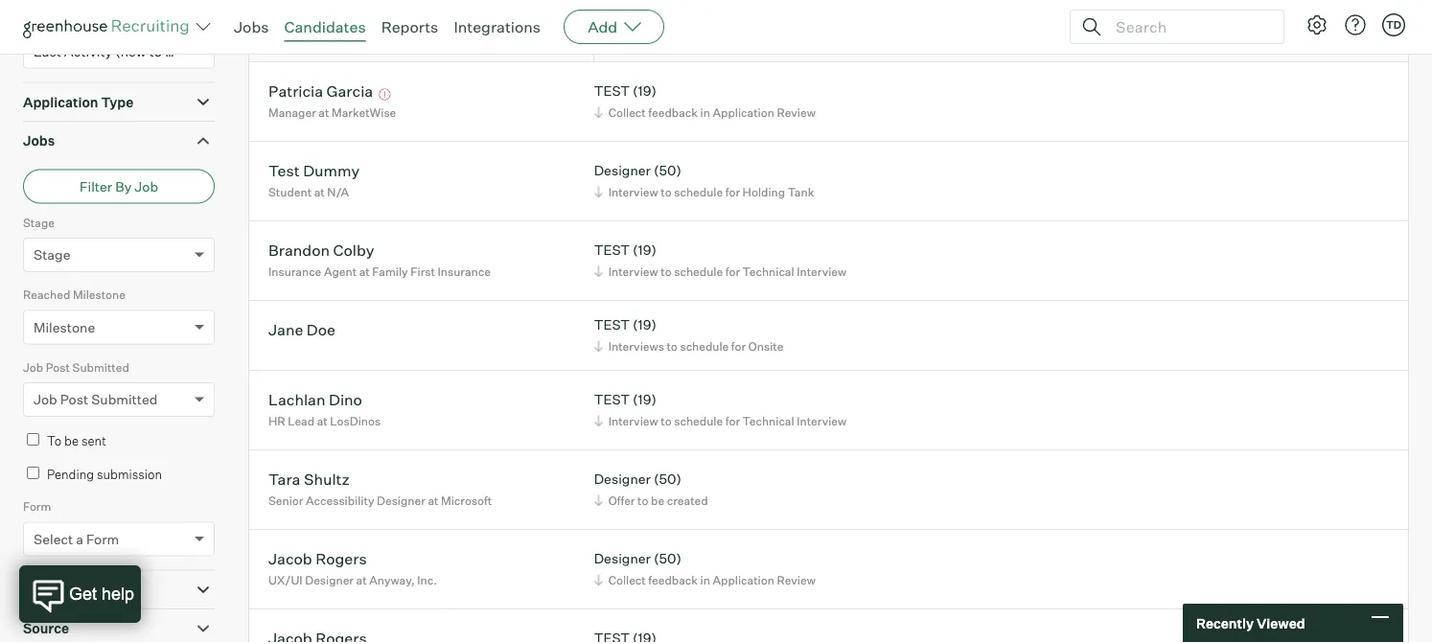 Task type: locate. For each thing, give the bounding box(es) containing it.
collect feedback in application review link down "created"
[[592, 571, 821, 590]]

for down interviews to schedule for onsite link
[[726, 414, 740, 428]]

0 vertical spatial feedback
[[649, 105, 698, 120]]

(19) for manager at marketwise
[[633, 83, 657, 99]]

doe
[[307, 320, 336, 339]]

1 (50) from the top
[[654, 162, 682, 179]]

collect feedback in application review link
[[592, 103, 821, 122], [592, 571, 821, 590]]

schedule down interviews to schedule for onsite link
[[675, 414, 723, 428]]

patricia garcia link
[[269, 81, 373, 103]]

2 technical from the top
[[743, 414, 795, 428]]

application type
[[23, 94, 134, 110]]

in down "created"
[[701, 573, 711, 588]]

technical for lachlan dino
[[743, 414, 795, 428]]

microsoft
[[441, 494, 492, 508]]

1 horizontal spatial jobs
[[234, 17, 269, 36]]

2 (50) from the top
[[654, 471, 682, 488]]

1 vertical spatial post
[[60, 392, 88, 408]]

select
[[34, 531, 73, 548]]

2 collect feedback in application review link from the top
[[592, 571, 821, 590]]

schedule inside test (19) interviews to schedule for onsite
[[680, 339, 729, 354]]

job post submitted up the sent
[[34, 392, 158, 408]]

reached milestone
[[23, 288, 126, 302]]

offer
[[609, 494, 635, 508]]

milestone down stage element at the top of page
[[73, 288, 126, 302]]

1 test from the top
[[594, 83, 630, 99]]

designer (50) interview to schedule for holding tank
[[594, 162, 815, 199]]

1 insurance from the left
[[269, 264, 322, 279]]

interview to schedule for technical interview link up test (19) interviews to schedule for onsite
[[592, 262, 852, 281]]

filter by job
[[80, 178, 158, 195]]

pending submission
[[47, 467, 162, 483]]

interview inside designer (50) interview to schedule for holding tank
[[609, 185, 659, 199]]

0 vertical spatial jobs
[[234, 17, 269, 36]]

reports link
[[381, 17, 439, 36]]

1 in from the top
[[701, 105, 711, 120]]

1 test (19) interview to schedule for technical interview from the top
[[594, 242, 847, 279]]

designer for test dummy
[[594, 162, 651, 179]]

add button
[[564, 10, 665, 44]]

for for dummy
[[726, 185, 740, 199]]

jobs left candidates
[[234, 17, 269, 36]]

at right lead
[[317, 414, 328, 428]]

collect inside test (19) collect feedback in application review
[[609, 105, 646, 120]]

submitted
[[72, 360, 129, 375], [91, 392, 158, 408]]

feedback
[[649, 105, 698, 120], [649, 573, 698, 588]]

in for (50)
[[701, 573, 711, 588]]

at down rogers
[[356, 573, 367, 588]]

interview to schedule for technical interview link
[[592, 262, 852, 281], [592, 412, 852, 430]]

form
[[23, 500, 51, 514], [86, 531, 119, 548]]

application inside test (19) collect feedback in application review
[[713, 105, 775, 120]]

offer to be created link
[[592, 492, 713, 510]]

schedule for colby
[[675, 264, 723, 279]]

feedback down "created"
[[649, 573, 698, 588]]

review inside test (19) collect feedback in application review
[[777, 105, 816, 120]]

1 vertical spatial review
[[777, 573, 816, 588]]

last activity (new to old)
[[34, 43, 190, 60]]

collect down offer on the bottom
[[609, 573, 646, 588]]

review for (50)
[[777, 573, 816, 588]]

for up test (19) interviews to schedule for onsite
[[726, 264, 740, 279]]

0 vertical spatial post
[[46, 360, 70, 375]]

interview to schedule for technical interview link down interviews to schedule for onsite link
[[592, 412, 852, 430]]

interview
[[609, 185, 659, 199], [609, 264, 659, 279], [797, 264, 847, 279], [609, 414, 659, 428], [797, 414, 847, 428]]

in inside the designer (50) collect feedback in application review
[[701, 573, 711, 588]]

0 vertical spatial test (19) interview to schedule for technical interview
[[594, 242, 847, 279]]

2 vertical spatial (50)
[[654, 551, 682, 568]]

rogers
[[316, 549, 367, 568]]

job
[[135, 178, 158, 195], [23, 360, 43, 375], [34, 392, 57, 408]]

job post submitted
[[23, 360, 129, 375], [34, 392, 158, 408]]

type
[[101, 94, 134, 110]]

1 vertical spatial (50)
[[654, 471, 682, 488]]

application inside the designer (50) collect feedback in application review
[[713, 573, 775, 588]]

designer inside designer (50) interview to schedule for holding tank
[[594, 162, 651, 179]]

reached milestone element
[[23, 286, 215, 358]]

2 (19) from the top
[[633, 242, 657, 259]]

at inside lachlan dino hr lead at losdinos
[[317, 414, 328, 428]]

0 vertical spatial technical
[[743, 264, 795, 279]]

at down the patricia garcia 'link' at the left top of page
[[319, 105, 329, 120]]

technical down the "onsite"
[[743, 414, 795, 428]]

0 vertical spatial (50)
[[654, 162, 682, 179]]

(19) for hr lead at losdinos
[[633, 392, 657, 408]]

1 review from the top
[[777, 105, 816, 120]]

form right 'a'
[[86, 531, 119, 548]]

1 vertical spatial collect feedback in application review link
[[592, 571, 821, 590]]

designer
[[594, 162, 651, 179], [594, 471, 651, 488], [377, 494, 426, 508], [594, 551, 651, 568], [305, 573, 354, 588]]

(50) inside the designer (50) collect feedback in application review
[[654, 551, 682, 568]]

in
[[701, 105, 711, 120], [701, 573, 711, 588]]

jacob rogers ux/ui designer at anyway, inc.
[[269, 549, 437, 588]]

tara shultz link
[[269, 470, 350, 492]]

designer inside the designer (50) collect feedback in application review
[[594, 551, 651, 568]]

(19)
[[633, 83, 657, 99], [633, 242, 657, 259], [633, 317, 657, 333], [633, 392, 657, 408]]

(50) inside designer (50) interview to schedule for holding tank
[[654, 162, 682, 179]]

2 test from the top
[[594, 242, 630, 259]]

insurance down brandon
[[269, 264, 322, 279]]

1 vertical spatial test (19) interview to schedule for technical interview
[[594, 392, 847, 428]]

1 vertical spatial job post submitted
[[34, 392, 158, 408]]

jobs link
[[234, 17, 269, 36]]

(19) inside test (19) collect feedback in application review
[[633, 83, 657, 99]]

first
[[411, 264, 435, 279]]

1 vertical spatial interview to schedule for technical interview link
[[592, 412, 852, 430]]

to for tara shultz
[[638, 494, 649, 508]]

(50) inside designer (50) offer to be created
[[654, 471, 682, 488]]

1 (19) from the top
[[633, 83, 657, 99]]

feedback for (50)
[[649, 573, 698, 588]]

designer inside designer (50) offer to be created
[[594, 471, 651, 488]]

test
[[269, 161, 300, 180]]

insurance right first
[[438, 264, 491, 279]]

and
[[122, 8, 142, 23]]

at left microsoft
[[428, 494, 439, 508]]

collect inside the designer (50) collect feedback in application review
[[609, 573, 646, 588]]

schedule up test (19) interviews to schedule for onsite
[[675, 264, 723, 279]]

form down pending submission option
[[23, 500, 51, 514]]

4 (19) from the top
[[633, 392, 657, 408]]

designer up offer on the bottom
[[594, 471, 651, 488]]

1 interview to schedule for technical interview link from the top
[[592, 262, 852, 281]]

submitted up the sent
[[91, 392, 158, 408]]

by
[[115, 178, 132, 195]]

1 vertical spatial job
[[23, 360, 43, 375]]

1 vertical spatial form
[[86, 531, 119, 548]]

designer for jacob rogers
[[594, 551, 651, 568]]

milestone
[[73, 288, 126, 302], [34, 319, 95, 336]]

1 vertical spatial jobs
[[23, 133, 55, 149]]

1 horizontal spatial form
[[86, 531, 119, 548]]

1 collect feedback in application review link from the top
[[592, 103, 821, 122]]

collect feedback in application review link for (19)
[[592, 103, 821, 122]]

0 vertical spatial collect feedback in application review link
[[592, 103, 821, 122]]

to for lachlan dino
[[661, 414, 672, 428]]

0 vertical spatial stage
[[23, 216, 55, 230]]

3 test from the top
[[594, 317, 630, 333]]

2 collect from the top
[[609, 573, 646, 588]]

(50) down offer to be created link
[[654, 551, 682, 568]]

at inside brandon colby insurance agent at family first insurance
[[359, 264, 370, 279]]

holding
[[743, 185, 786, 199]]

0 vertical spatial in
[[701, 105, 711, 120]]

application
[[23, 94, 98, 110], [713, 105, 775, 120], [713, 573, 775, 588]]

for left the "onsite"
[[732, 339, 746, 354]]

review
[[777, 105, 816, 120], [777, 573, 816, 588]]

(19) down interviews
[[633, 392, 657, 408]]

1 horizontal spatial be
[[651, 494, 665, 508]]

n/a
[[327, 185, 349, 199]]

inc.
[[418, 573, 437, 588]]

1 vertical spatial submitted
[[91, 392, 158, 408]]

technical
[[743, 264, 795, 279], [743, 414, 795, 428]]

job inside button
[[135, 178, 158, 195]]

0 vertical spatial job
[[135, 178, 158, 195]]

designer up interview to schedule for holding tank link
[[594, 162, 651, 179]]

feedback for (19)
[[649, 105, 698, 120]]

jobs down the application type
[[23, 133, 55, 149]]

technical up the "onsite"
[[743, 264, 795, 279]]

1 vertical spatial milestone
[[34, 319, 95, 336]]

schedule left holding
[[675, 185, 723, 199]]

collect down job/status
[[609, 105, 646, 120]]

in up designer (50) interview to schedule for holding tank
[[701, 105, 711, 120]]

4 test from the top
[[594, 392, 630, 408]]

designer (50) offer to be created
[[594, 471, 708, 508]]

jane
[[269, 320, 303, 339]]

at left n/a
[[314, 185, 325, 199]]

Search text field
[[1112, 13, 1267, 41]]

integrations
[[454, 17, 541, 36]]

interview for test dummy
[[609, 185, 659, 199]]

notes)
[[144, 8, 178, 23]]

(19) down job/status
[[633, 83, 657, 99]]

designer for tara shultz
[[594, 471, 651, 488]]

2 review from the top
[[777, 573, 816, 588]]

in inside test (19) collect feedback in application review
[[701, 105, 711, 120]]

post down reached
[[46, 360, 70, 375]]

2 vertical spatial job
[[34, 392, 57, 408]]

review inside the designer (50) collect feedback in application review
[[777, 573, 816, 588]]

1 vertical spatial feedback
[[649, 573, 698, 588]]

to for test dummy
[[661, 185, 672, 199]]

2 in from the top
[[701, 573, 711, 588]]

1 feedback from the top
[[649, 105, 698, 120]]

for inside designer (50) interview to schedule for holding tank
[[726, 185, 740, 199]]

patricia
[[269, 81, 323, 100]]

post up to be sent
[[60, 392, 88, 408]]

to for brandon colby
[[661, 264, 672, 279]]

test dummy link
[[269, 161, 360, 183]]

resumes
[[74, 8, 120, 23]]

2 interview to schedule for technical interview link from the top
[[592, 412, 852, 430]]

1 vertical spatial technical
[[743, 414, 795, 428]]

test (19) interviews to schedule for onsite
[[594, 317, 784, 354]]

feedback inside the designer (50) collect feedback in application review
[[649, 573, 698, 588]]

0 vertical spatial interview to schedule for technical interview link
[[592, 262, 852, 281]]

0 horizontal spatial form
[[23, 500, 51, 514]]

designer down offer on the bottom
[[594, 551, 651, 568]]

colby
[[333, 240, 374, 260]]

be right to
[[64, 434, 79, 449]]

interview for lachlan dino
[[609, 414, 659, 428]]

test (19) interview to schedule for technical interview down interview to schedule for holding tank link
[[594, 242, 847, 279]]

1 horizontal spatial insurance
[[438, 264, 491, 279]]

stage element
[[23, 214, 215, 286]]

designer (50) collect feedback in application review
[[594, 551, 816, 588]]

source
[[23, 621, 69, 638]]

feedback up designer (50) interview to schedule for holding tank
[[649, 105, 698, 120]]

0 vertical spatial collect
[[609, 105, 646, 120]]

candidates link
[[284, 17, 366, 36]]

feedback inside test (19) collect feedback in application review
[[649, 105, 698, 120]]

1 vertical spatial collect
[[609, 573, 646, 588]]

to inside designer (50) offer to be created
[[638, 494, 649, 508]]

test for insurance agent at family first insurance
[[594, 242, 630, 259]]

1 technical from the top
[[743, 264, 795, 279]]

schedule for dummy
[[675, 185, 723, 199]]

schedule inside designer (50) interview to schedule for holding tank
[[675, 185, 723, 199]]

designer right accessibility
[[377, 494, 426, 508]]

collect feedback in application review link up designer (50) interview to schedule for holding tank
[[592, 103, 821, 122]]

test for hr lead at losdinos
[[594, 392, 630, 408]]

to inside designer (50) interview to schedule for holding tank
[[661, 185, 672, 199]]

manager
[[269, 105, 316, 120]]

0 vertical spatial review
[[777, 105, 816, 120]]

0 vertical spatial submitted
[[72, 360, 129, 375]]

test inside test (19) collect feedback in application review
[[594, 83, 630, 99]]

(19) inside test (19) interviews to schedule for onsite
[[633, 317, 657, 333]]

(19) for insurance agent at family first insurance
[[633, 242, 657, 259]]

3 (19) from the top
[[633, 317, 657, 333]]

(50) up interview to schedule for holding tank link
[[654, 162, 682, 179]]

(19) up interviews
[[633, 317, 657, 333]]

patricia garcia has been in application review for more than 5 days image
[[377, 89, 394, 100]]

at inside tara shultz senior accessibility designer at microsoft
[[428, 494, 439, 508]]

milestone down reached milestone
[[34, 319, 95, 336]]

tara shultz senior accessibility designer at microsoft
[[269, 470, 492, 508]]

accessibility
[[306, 494, 374, 508]]

0 vertical spatial form
[[23, 500, 51, 514]]

2 feedback from the top
[[649, 573, 698, 588]]

0 horizontal spatial jobs
[[23, 133, 55, 149]]

1 vertical spatial in
[[701, 573, 711, 588]]

3 (50) from the top
[[654, 551, 682, 568]]

submitted down reached milestone "element"
[[72, 360, 129, 375]]

jobs
[[234, 17, 269, 36], [23, 133, 55, 149]]

Pending submission checkbox
[[27, 467, 39, 480]]

lachlan dino hr lead at losdinos
[[269, 390, 381, 428]]

0 horizontal spatial be
[[64, 434, 79, 449]]

job post submitted down reached milestone "element"
[[23, 360, 129, 375]]

at down colby
[[359, 264, 370, 279]]

technical for brandon colby
[[743, 264, 795, 279]]

designer down jacob rogers link
[[305, 573, 354, 588]]

(19) down interview to schedule for holding tank link
[[633, 242, 657, 259]]

reports
[[381, 17, 439, 36]]

greenhouse recruiting image
[[23, 15, 196, 38]]

for left holding
[[726, 185, 740, 199]]

in for (19)
[[701, 105, 711, 120]]

be inside designer (50) offer to be created
[[651, 494, 665, 508]]

test (19) interview to schedule for technical interview down interviews to schedule for onsite link
[[594, 392, 847, 428]]

(50) up offer to be created link
[[654, 471, 682, 488]]

2 test (19) interview to schedule for technical interview from the top
[[594, 392, 847, 428]]

be
[[64, 434, 79, 449], [651, 494, 665, 508]]

(50)
[[654, 162, 682, 179], [654, 471, 682, 488], [654, 551, 682, 568]]

1 collect from the top
[[609, 105, 646, 120]]

form element
[[23, 498, 215, 570]]

be left "created"
[[651, 494, 665, 508]]

1 vertical spatial be
[[651, 494, 665, 508]]

designer inside tara shultz senior accessibility designer at microsoft
[[377, 494, 426, 508]]

schedule left the "onsite"
[[680, 339, 729, 354]]

(50) for jacob rogers
[[654, 551, 682, 568]]

collect
[[609, 105, 646, 120], [609, 573, 646, 588]]

at inside jacob rogers ux/ui designer at anyway, inc.
[[356, 573, 367, 588]]

stage
[[23, 216, 55, 230], [34, 247, 70, 263]]

lachlan
[[269, 390, 326, 409]]

candidates
[[284, 17, 366, 36]]

profile details
[[23, 582, 114, 599]]

collect for designer
[[609, 573, 646, 588]]

0 horizontal spatial insurance
[[269, 264, 322, 279]]



Task type: describe. For each thing, give the bounding box(es) containing it.
test for manager at marketwise
[[594, 83, 630, 99]]

pending
[[47, 467, 94, 483]]

interviews to schedule for onsite link
[[592, 337, 789, 356]]

to
[[47, 434, 62, 449]]

lachlan dino link
[[269, 390, 362, 412]]

dino
[[329, 390, 362, 409]]

a
[[76, 531, 83, 548]]

agent
[[324, 264, 357, 279]]

for inside test (19) interviews to schedule for onsite
[[732, 339, 746, 354]]

To be sent checkbox
[[27, 434, 39, 446]]

to inside test (19) interviews to schedule for onsite
[[667, 339, 678, 354]]

(50) for tara shultz
[[654, 471, 682, 488]]

collect feedback in application review link for (50)
[[592, 571, 821, 590]]

job/status
[[609, 35, 672, 50]]

designer inside jacob rogers ux/ui designer at anyway, inc.
[[305, 573, 354, 588]]

dummy
[[303, 161, 360, 180]]

ux/ui
[[269, 573, 303, 588]]

sent
[[81, 434, 106, 449]]

recently viewed
[[1197, 615, 1306, 632]]

0 vertical spatial milestone
[[73, 288, 126, 302]]

td
[[1387, 18, 1402, 31]]

jacob
[[269, 549, 312, 568]]

last
[[34, 43, 61, 60]]

senior
[[269, 494, 304, 508]]

(new
[[115, 43, 146, 60]]

job post submitted element
[[23, 358, 215, 431]]

interview to schedule for technical interview link for dino
[[592, 412, 852, 430]]

onsite
[[749, 339, 784, 354]]

application for test (19)
[[713, 105, 775, 120]]

test (19) interview to schedule for technical interview for colby
[[594, 242, 847, 279]]

name
[[264, 35, 297, 50]]

test (19) collect feedback in application review
[[594, 83, 816, 120]]

0 vertical spatial job post submitted
[[23, 360, 129, 375]]

to be sent
[[47, 434, 106, 449]]

manager at marketwise
[[269, 105, 396, 120]]

review for (19)
[[777, 105, 816, 120]]

shultz
[[304, 470, 350, 489]]

configure image
[[1306, 13, 1329, 36]]

1 vertical spatial stage
[[34, 247, 70, 263]]

last activity (new to old) option
[[34, 43, 190, 60]]

submission
[[97, 467, 162, 483]]

losdinos
[[330, 414, 381, 428]]

patricia garcia
[[269, 81, 373, 100]]

jacob rogers link
[[269, 549, 367, 571]]

jane doe link
[[269, 320, 336, 342]]

interview to schedule for holding tank link
[[592, 183, 819, 201]]

activity
[[64, 43, 112, 60]]

tara
[[269, 470, 301, 489]]

2 insurance from the left
[[438, 264, 491, 279]]

filter by job button
[[23, 169, 215, 204]]

student
[[269, 185, 312, 199]]

schedule for dino
[[675, 414, 723, 428]]

old)
[[165, 43, 190, 60]]

interview to schedule for technical interview link for colby
[[592, 262, 852, 281]]

collect for test
[[609, 105, 646, 120]]

created
[[667, 494, 708, 508]]

for for dino
[[726, 414, 740, 428]]

(includes resumes and notes)
[[23, 8, 178, 23]]

marketwise
[[332, 105, 396, 120]]

recently
[[1197, 615, 1255, 632]]

test (19) interview to schedule for technical interview for dino
[[594, 392, 847, 428]]

garcia
[[327, 81, 373, 100]]

test inside test (19) interviews to schedule for onsite
[[594, 317, 630, 333]]

interviews
[[609, 339, 665, 354]]

tank
[[788, 185, 815, 199]]

brandon
[[269, 240, 330, 260]]

for for colby
[[726, 264, 740, 279]]

reached
[[23, 288, 70, 302]]

brandon colby link
[[269, 240, 374, 262]]

td button
[[1383, 13, 1406, 36]]

viewed
[[1257, 615, 1306, 632]]

interview for brandon colby
[[609, 264, 659, 279]]

0 vertical spatial be
[[64, 434, 79, 449]]

select a form
[[34, 531, 119, 548]]

hr
[[269, 414, 285, 428]]

at inside "test dummy student at n/a"
[[314, 185, 325, 199]]

(50) for test dummy
[[654, 162, 682, 179]]

profile
[[23, 582, 66, 599]]

lead
[[288, 414, 315, 428]]

details
[[68, 582, 114, 599]]

integrations link
[[454, 17, 541, 36]]

test dummy student at n/a
[[269, 161, 360, 199]]

anyway,
[[370, 573, 415, 588]]

(includes
[[23, 8, 72, 23]]

filter
[[80, 178, 112, 195]]

add
[[588, 17, 618, 36]]

td button
[[1379, 10, 1410, 40]]

jane doe
[[269, 320, 336, 339]]

application for designer (50)
[[713, 573, 775, 588]]

brandon colby insurance agent at family first insurance
[[269, 240, 491, 279]]



Task type: vqa. For each thing, say whether or not it's contained in the screenshot.
yet.
no



